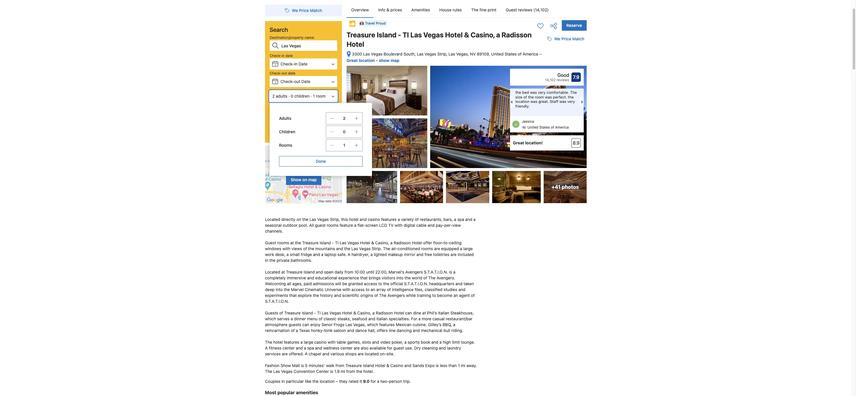 Task type: describe. For each thing, give the bounding box(es) containing it.
1 vertical spatial avengers
[[388, 293, 405, 298]]

while
[[406, 293, 416, 298]]

the right size
[[528, 95, 534, 99]]

hotel up conditioned
[[412, 241, 422, 246]]

entire homes & apartments
[[275, 106, 320, 110]]

1 horizontal spatial hotel
[[349, 217, 359, 222]]

entire
[[275, 106, 285, 110]]

price inside search section
[[299, 8, 309, 13]]

great.
[[539, 99, 549, 104]]

hotel.
[[364, 369, 374, 374]]

hotel up specialties.
[[394, 311, 404, 316]]

a inside treasure island - ti las vegas hotel & casino, a radisson hotel
[[497, 31, 500, 39]]

conditioned
[[398, 246, 420, 251]]

1 vertical spatial rooms
[[277, 241, 289, 246]]

are down the floor- at the right of the page
[[434, 246, 440, 251]]

the up fitness
[[265, 340, 272, 345]]

we price match button inside search section
[[283, 5, 325, 16]]

cuisine.
[[413, 323, 427, 328]]

chapel
[[309, 352, 321, 357]]

1 vertical spatial which
[[367, 323, 378, 328]]

air-
[[392, 246, 398, 251]]

classic
[[324, 317, 337, 322]]

1 vertical spatial an
[[454, 293, 458, 298]]

& inside treasure island - ti las vegas hotel & casino, a radisson hotel
[[464, 31, 469, 39]]

are down 'games,' on the left bottom
[[354, 346, 360, 351]]

guests
[[289, 323, 301, 328]]

and down restaurants,
[[428, 223, 435, 228]]

windows
[[265, 246, 282, 251]]

strip, inside 3300 las vegas boulevard south, las vegas strip, las vegas, nv 89109, united states of america – great location - show map
[[438, 52, 448, 56]]

and right fridge
[[313, 252, 320, 257]]

more
[[422, 317, 432, 322]]

the left bed in the right of the page
[[516, 90, 521, 95]]

united states of america
[[528, 125, 569, 130]]

1 vertical spatial access
[[352, 287, 365, 292]]

map inside 3300 las vegas boulevard south, las vegas strip, las vegas, nv 89109, united states of america – great location - show map
[[391, 58, 400, 63]]

taken
[[464, 282, 474, 287]]

array
[[377, 287, 386, 292]]

1 horizontal spatial america
[[556, 125, 569, 130]]

1 horizontal spatial into
[[397, 276, 404, 281]]

available
[[370, 346, 386, 351]]

official
[[391, 282, 403, 287]]

is left less
[[436, 364, 439, 369]]

the up fridge
[[308, 246, 314, 251]]

perfect.
[[553, 95, 567, 99]]

couples in particular like the location – they rated it 9.0 for a two-person trip.
[[265, 379, 411, 384]]

2 vertical spatial to
[[433, 293, 436, 298]]

1 horizontal spatial to
[[378, 282, 382, 287]]

las up hairdryer,
[[352, 246, 358, 251]]

video
[[381, 340, 391, 345]]

in inside located directly on the las vegas strip, this hotel and casino features a variety of restaurants, bars, a spa and a seasonal outdoor pool. all guest rooms feature a flat-screen lcd tv with digital cable and pay-per-view channels. guest rooms at the treasure island - ti las vegas hotel & casino, a radisson hotel offer floor-to-ceiling windows with views of the mountains and the las vegas strip. the air-conditioned rooms are equipped a large work desk, a small fridge and a laptop safe. a hairdryer, a lighted makeup mirror and free toiletries are included in the private bathrooms. located at treasure island and open daily from 10:00 until 22:00, marvel's avengers s.t.a.t.i.o.n. is a completely immersive and educational experience that brings visitors into the world of the avengers. welcoming all ages, paid admissions will be granted access to the official s.t.a.t.i.o.n. headquarters and taken deep into the marvel cinematic universe with access to an array of intelligence files, classified studies and experiments that explore the history and scientific origins of the avengers while training to become an agent of s.t.a.t.i.o.n. guests of treasure island - ti las vegas hotel & casino, a radisson hotel can dine at phil's italian steakhouse, which serves a dinner menu of classic steaks, seafood and italian specialties. for a more casual restaurant/bar atmosphere guests can enjoy senor frogs las vegas, which features mexican cuisine. gilley's bbq, a reincarnation of a texas honky-tonk saloon and dance hall, offers line dancing and mechanical bull riding. the hotel features a large casino with table games, slots and video poker, a sports book and a high limit lounge. a fitness center and a spa and wellness center are also available for guest use. dry cleaning and laundry services are offered. a chapel and various shops are located on-site. fashion show mall is 5 minutes' walk from treasure island hotel & casino and sands expo is less than 1 mi away. the las vegas convention center is 1.9 mi from the hotel.
[[265, 258, 268, 263]]

the up safe.
[[344, 246, 351, 251]]

check-in date
[[270, 54, 293, 58]]

overview
[[352, 7, 369, 12]]

with up desk,
[[283, 246, 291, 251]]

1 horizontal spatial we price match button
[[545, 34, 587, 44]]

hotel down on-
[[375, 364, 386, 369]]

origins
[[361, 293, 373, 298]]

and up agent
[[459, 287, 466, 292]]

0 vertical spatial at
[[290, 241, 294, 246]]

fitness
[[269, 346, 282, 351]]

1 vertical spatial –
[[336, 379, 338, 384]]

great location!
[[513, 141, 543, 145]]

treasure down shops
[[346, 364, 362, 369]]

island up menu
[[302, 311, 313, 316]]

1 horizontal spatial italian
[[438, 311, 450, 316]]

and right bars,
[[466, 217, 473, 222]]

and left sands
[[405, 364, 412, 369]]

dry
[[414, 346, 421, 351]]

and down wellness
[[323, 352, 330, 357]]

0 horizontal spatial guest
[[315, 223, 326, 228]]

0 vertical spatial casino
[[368, 217, 380, 222]]

0 vertical spatial features
[[381, 217, 397, 222]]

hotel up 3300
[[347, 40, 364, 48]]

1 vertical spatial to
[[366, 287, 370, 292]]

out for date
[[282, 71, 287, 76]]

away.
[[467, 364, 477, 369]]

gilley's
[[428, 323, 442, 328]]

1 horizontal spatial we price match
[[555, 36, 585, 41]]

treasure inside treasure island - ti las vegas hotel & casino, a radisson hotel
[[347, 31, 376, 39]]

nv
[[470, 52, 476, 56]]

+ for check-in date
[[275, 63, 276, 66]]

house rules
[[440, 7, 462, 12]]

las up all
[[310, 217, 316, 222]]

was right staff
[[560, 99, 567, 104]]

done
[[316, 159, 326, 164]]

check-in date
[[281, 61, 308, 66]]

1 · from the left
[[289, 94, 290, 99]]

hotel up 3300 las vegas boulevard south, las vegas strip, las vegas, nv 89109, united states of america – great location - show map
[[445, 31, 463, 39]]

prices
[[391, 7, 402, 12]]

the down array
[[379, 293, 387, 298]]

1 horizontal spatial 0
[[343, 129, 346, 134]]

the right like
[[313, 379, 319, 384]]

0 vertical spatial which
[[265, 317, 276, 322]]

the right perfect.
[[568, 95, 574, 99]]

1 vertical spatial into
[[276, 287, 283, 292]]

will
[[335, 282, 341, 287]]

agent
[[459, 293, 470, 298]]

all
[[309, 223, 314, 228]]

2 adults · 0 children · 1 room button
[[270, 91, 337, 102]]

1 vertical spatial at
[[281, 270, 285, 275]]

the up views
[[295, 241, 301, 246]]

the down desk,
[[270, 258, 276, 263]]

2 vertical spatial for
[[371, 379, 376, 384]]

1 vertical spatial features
[[379, 323, 395, 328]]

pay-
[[436, 223, 445, 228]]

reserve
[[567, 23, 582, 28]]

treasure up fridge
[[302, 241, 319, 246]]

island up paid
[[304, 270, 315, 275]]

0 vertical spatial mi
[[461, 364, 466, 369]]

honky-
[[311, 328, 324, 333]]

private
[[277, 258, 290, 263]]

atmosphere
[[265, 323, 288, 328]]

of inside the bed was very comfortable. the size of the room was perfect. the location was great.  staff was very friendly.
[[524, 95, 527, 99]]

7.9
[[573, 75, 580, 80]]

offered.
[[289, 352, 304, 357]]

admissions
[[313, 282, 334, 287]]

1 horizontal spatial spa
[[458, 217, 464, 222]]

strip.
[[372, 246, 382, 251]]

treasure up dinner
[[284, 311, 301, 316]]

trip.
[[404, 379, 411, 384]]

0 vertical spatial avengers
[[406, 270, 423, 275]]

was left 'great.'
[[531, 99, 538, 104]]

marvel's
[[389, 270, 405, 275]]

1 vertical spatial that
[[290, 293, 297, 298]]

ages,
[[293, 282, 303, 287]]

show inside search section
[[291, 177, 302, 182]]

and up chapel
[[315, 346, 322, 351]]

channels.
[[265, 229, 283, 234]]

1 horizontal spatial guest
[[506, 7, 517, 12]]

3300 las vegas boulevard south, las vegas strip, las vegas, nv 89109, united states of america – great location - show map
[[347, 52, 542, 63]]

and up hall,
[[369, 317, 376, 322]]

line
[[389, 328, 396, 333]]

0 horizontal spatial search
[[270, 26, 288, 33]]

check- for check-out date
[[281, 79, 294, 84]]

0 horizontal spatial an
[[371, 287, 375, 292]]

las down fashion
[[273, 369, 280, 374]]

work inside located directly on the las vegas strip, this hotel and casino features a variety of restaurants, bars, a spa and a seasonal outdoor pool. all guest rooms feature a flat-screen lcd tv with digital cable and pay-per-view channels. guest rooms at the treasure island - ti las vegas hotel & casino, a radisson hotel offer floor-to-ceiling windows with views of the mountains and the las vegas strip. the air-conditioned rooms are equipped a large work desk, a small fridge and a laptop safe. a hairdryer, a lighted makeup mirror and free toiletries are included in the private bathrooms. located at treasure island and open daily from 10:00 until 22:00, marvel's avengers s.t.a.t.i.o.n. is a completely immersive and educational experience that brings visitors into the world of the avengers. welcoming all ages, paid admissions will be granted access to the official s.t.a.t.i.o.n. headquarters and taken deep into the marvel cinematic universe with access to an array of intelligence files, classified studies and experiments that explore the history and scientific origins of the avengers while training to become an agent of s.t.a.t.i.o.n. guests of treasure island - ti las vegas hotel & casino, a radisson hotel can dine at phil's italian steakhouse, which serves a dinner menu of classic steaks, seafood and italian specialties. for a more casual restaurant/bar atmosphere guests can enjoy senor frogs las vegas, which features mexican cuisine. gilley's bbq, a reincarnation of a texas honky-tonk saloon and dance hall, offers line dancing and mechanical bull riding. the hotel features a large casino with table games, slots and video poker, a sports book and a high limit lounge. a fitness center and a spa and wellness center are also available for guest use. dry cleaning and laundry services are offered. a chapel and various shops are located on-site. fashion show mall is 5 minutes' walk from treasure island hotel & casino and sands expo is less than 1 mi away. the las vegas convention center is 1.9 mi from the hotel.
[[265, 252, 274, 257]]

1 vertical spatial large
[[304, 340, 313, 345]]

0 vertical spatial rooms
[[327, 223, 339, 228]]

1 vertical spatial from
[[336, 364, 345, 369]]

rated good element
[[513, 72, 570, 79]]

name:
[[305, 35, 315, 40]]

various
[[331, 352, 344, 357]]

use.
[[405, 346, 413, 351]]

reviews inside guest reviews (14,102) link
[[518, 7, 533, 12]]

next image
[[582, 100, 585, 104]]

in for check-in date
[[282, 54, 285, 58]]

the up headquarters
[[429, 276, 436, 281]]

guest inside located directly on the las vegas strip, this hotel and casino features a variety of restaurants, bars, a spa and a seasonal outdoor pool. all guest rooms feature a flat-screen lcd tv with digital cable and pay-per-view channels. guest rooms at the treasure island - ti las vegas hotel & casino, a radisson hotel offer floor-to-ceiling windows with views of the mountains and the las vegas strip. the air-conditioned rooms are equipped a large work desk, a small fridge and a laptop safe. a hairdryer, a lighted makeup mirror and free toiletries are included in the private bathrooms. located at treasure island and open daily from 10:00 until 22:00, marvel's avengers s.t.a.t.i.o.n. is a completely immersive and educational experience that brings visitors into the world of the avengers. welcoming all ages, paid admissions will be granted access to the official s.t.a.t.i.o.n. headquarters and taken deep into the marvel cinematic universe with access to an array of intelligence files, classified studies and experiments that explore the history and scientific origins of the avengers while training to become an agent of s.t.a.t.i.o.n. guests of treasure island - ti las vegas hotel & casino, a radisson hotel can dine at phil's italian steakhouse, which serves a dinner menu of classic steaks, seafood and italian specialties. for a more casual restaurant/bar atmosphere guests can enjoy senor frogs las vegas, which features mexican cuisine. gilley's bbq, a reincarnation of a texas honky-tonk saloon and dance hall, offers line dancing and mechanical bull riding. the hotel features a large casino with table games, slots and video poker, a sports book and a high limit lounge. a fitness center and a spa and wellness center are also available for guest use. dry cleaning and laundry services are offered. a chapel and various shops are located on-site. fashion show mall is 5 minutes' walk from treasure island hotel & casino and sands expo is less than 1 mi away. the las vegas convention center is 1.9 mi from the hotel.
[[265, 241, 276, 246]]

open
[[324, 270, 334, 275]]

welcoming
[[265, 282, 286, 287]]

check- for check-in date
[[281, 61, 294, 66]]

minutes'
[[309, 364, 325, 369]]

reserve button
[[562, 20, 587, 31]]

texas
[[299, 328, 310, 333]]

the up pool.
[[303, 217, 309, 222]]

bull
[[444, 328, 451, 333]]

is up avengers.
[[449, 270, 452, 275]]

and up paid
[[307, 276, 314, 281]]

and up available
[[372, 340, 379, 345]]

1 vertical spatial united
[[528, 125, 539, 130]]

and left free
[[417, 252, 424, 257]]

scored 8.9 element
[[572, 138, 581, 148]]

hotel up hairdryer,
[[360, 241, 370, 246]]

1 vertical spatial a
[[265, 346, 268, 351]]

island up the mountains
[[320, 241, 331, 246]]

ti inside treasure island - ti las vegas hotel & casino, a radisson hotel
[[403, 31, 409, 39]]

frogs
[[334, 323, 345, 328]]

1 vertical spatial italian
[[377, 317, 388, 322]]

we price match inside search section
[[292, 8, 322, 13]]

dancing
[[397, 328, 412, 333]]

map inside search section
[[309, 177, 317, 182]]

the fine print link
[[467, 2, 501, 18]]

to-
[[444, 241, 450, 246]]

22:00,
[[376, 270, 388, 275]]

room inside the bed was very comfortable. the size of the room was perfect. the location was great.  staff was very friendly.
[[535, 95, 544, 99]]

was left perfect.
[[545, 95, 552, 99]]

is left 5 in the left of the page
[[301, 364, 304, 369]]

and up educational
[[316, 270, 323, 275]]

popular
[[278, 390, 295, 396]]

most popular amenities
[[265, 390, 318, 396]]

- up the mountains
[[332, 241, 334, 246]]

0 vertical spatial s.t.a.t.i.o.n.
[[424, 270, 448, 275]]

10:00
[[355, 270, 365, 275]]

- up menu
[[314, 311, 316, 316]]

0 horizontal spatial can
[[303, 323, 309, 328]]

las up classic
[[322, 311, 329, 316]]

2 located from the top
[[265, 270, 280, 275]]

bathrooms.
[[291, 258, 312, 263]]

treasure up immersive
[[286, 270, 303, 275]]

are down also
[[358, 352, 364, 357]]

match for we price match dropdown button in the search section
[[310, 8, 322, 13]]

files,
[[415, 287, 424, 292]]

2 vertical spatial rooms
[[421, 246, 433, 251]]

2 vertical spatial features
[[284, 340, 300, 345]]

1 vertical spatial very
[[568, 99, 575, 104]]

the left world
[[405, 276, 411, 281]]

0 inside "2 adults · 0 children · 1 room" button
[[291, 94, 293, 99]]

was right bed in the right of the page
[[530, 90, 537, 95]]

valign  initial image
[[349, 20, 356, 27]]

2 vertical spatial at
[[423, 311, 426, 316]]

2 vertical spatial s.t.a.t.i.o.n.
[[265, 299, 289, 304]]

0 vertical spatial that
[[360, 276, 368, 281]]

great inside 3300 las vegas boulevard south, las vegas strip, las vegas, nv 89109, united states of america – great location - show map
[[347, 58, 358, 63]]

is left '1.9'
[[330, 369, 333, 374]]

and up cleaning
[[432, 340, 439, 345]]

the left air-
[[383, 246, 390, 251]]

island inside treasure island - ti las vegas hotel & casino, a radisson hotel
[[377, 31, 397, 39]]

0 horizontal spatial spa
[[307, 346, 314, 351]]

las down treasure island - ti las vegas hotel & casino, a radisson hotel
[[449, 52, 455, 56]]

0 horizontal spatial very
[[538, 90, 546, 95]]

las right south,
[[417, 52, 424, 56]]

0 horizontal spatial casino
[[315, 340, 327, 345]]

the left hotel.
[[356, 369, 363, 374]]

they
[[339, 379, 348, 384]]

amenities
[[296, 390, 318, 396]]

1 horizontal spatial states
[[540, 125, 550, 130]]

1 vertical spatial price
[[562, 36, 572, 41]]

1 horizontal spatial radisson
[[394, 241, 411, 246]]

island up hotel.
[[363, 364, 374, 369]]

states inside 3300 las vegas boulevard south, las vegas strip, las vegas, nv 89109, united states of america – great location - show map
[[505, 52, 517, 56]]

0 horizontal spatial mi
[[341, 369, 345, 374]]

the down cinematic
[[313, 293, 319, 298]]

2 horizontal spatial a
[[348, 252, 351, 257]]

dine
[[413, 311, 421, 316]]

1 horizontal spatial ti
[[335, 241, 339, 246]]

homes
[[286, 106, 297, 110]]

2 adults · 0 children · 1 room
[[272, 94, 326, 99]]

friendly.
[[516, 104, 530, 109]]

las down steaks,
[[346, 323, 352, 328]]

search section
[[263, 0, 372, 204]]

cinematic
[[305, 287, 324, 292]]

+41
[[552, 184, 561, 190]]

adults
[[276, 94, 288, 99]]

1 horizontal spatial can
[[405, 311, 412, 316]]

0 vertical spatial from
[[345, 270, 354, 275]]

9.0
[[363, 379, 370, 384]]

2 · from the left
[[311, 94, 312, 99]]



Task type: vqa. For each thing, say whether or not it's contained in the screenshot.
Show on map in the top of the page
yes



Task type: locate. For each thing, give the bounding box(es) containing it.
large
[[464, 246, 473, 251], [304, 340, 313, 345]]

expo
[[426, 364, 435, 369]]

location inside 3300 las vegas boulevard south, las vegas strip, las vegas, nv 89109, united states of america – great location - show map
[[359, 58, 375, 63]]

which down the guests on the left of page
[[265, 317, 276, 322]]

2 vertical spatial from
[[346, 369, 355, 374]]

1 vertical spatial date
[[288, 71, 296, 76]]

check-out date
[[281, 79, 311, 84]]

0 vertical spatial an
[[371, 287, 375, 292]]

+41 photos
[[552, 184, 579, 190]]

saloon
[[334, 328, 346, 333]]

into up experiments
[[276, 287, 283, 292]]

america
[[523, 52, 539, 56], [556, 125, 569, 130]]

we for we price match dropdown button in the search section
[[292, 8, 298, 13]]

a left chapel
[[305, 352, 308, 357]]

& inside search section
[[298, 106, 300, 110]]

0 horizontal spatial states
[[505, 52, 517, 56]]

0 horizontal spatial work
[[265, 252, 274, 257]]

on inside search section
[[303, 177, 307, 182]]

with right tv
[[395, 223, 403, 228]]

show
[[291, 177, 302, 182], [281, 364, 291, 369]]

las up safe.
[[340, 241, 347, 246]]

menu
[[307, 317, 318, 322]]

directly
[[281, 217, 296, 222]]

0 horizontal spatial match
[[310, 8, 322, 13]]

located directly on the las vegas strip, this hotel and casino features a variety of restaurants, bars, a spa and a seasonal outdoor pool. all guest rooms feature a flat-screen lcd tv with digital cable and pay-per-view channels. guest rooms at the treasure island - ti las vegas hotel & casino, a radisson hotel offer floor-to-ceiling windows with views of the mountains and the las vegas strip. the air-conditioned rooms are equipped a large work desk, a small fridge and a laptop safe. a hairdryer, a lighted makeup mirror and free toiletries are included in the private bathrooms. located at treasure island and open daily from 10:00 until 22:00, marvel's avengers s.t.a.t.i.o.n. is a completely immersive and educational experience that brings visitors into the world of the avengers. welcoming all ages, paid admissions will be granted access to the official s.t.a.t.i.o.n. headquarters and taken deep into the marvel cinematic universe with access to an array of intelligence files, classified studies and experiments that explore the history and scientific origins of the avengers while training to become an agent of s.t.a.t.i.o.n. guests of treasure island - ti las vegas hotel & casino, a radisson hotel can dine at phil's italian steakhouse, which serves a dinner menu of classic steaks, seafood and italian specialties. for a more casual restaurant/bar atmosphere guests can enjoy senor frogs las vegas, which features mexican cuisine. gilley's bbq, a reincarnation of a texas honky-tonk saloon and dance hall, offers line dancing and mechanical bull riding. the hotel features a large casino with table games, slots and video poker, a sports book and a high limit lounge. a fitness center and a spa and wellness center are also available for guest use. dry cleaning and laundry services are offered. a chapel and various shops are located on-site. fashion show mall is 5 minutes' walk from treasure island hotel & casino and sands expo is less than 1 mi away. the las vegas convention center is 1.9 mi from the hotel.
[[265, 217, 478, 374]]

print
[[488, 7, 497, 12]]

convention
[[294, 369, 315, 374]]

the down fashion
[[265, 369, 272, 374]]

the left the fine
[[472, 7, 479, 12]]

united right 89109,
[[491, 52, 504, 56]]

1 vertical spatial hotel
[[273, 340, 283, 345]]

1 horizontal spatial –
[[540, 52, 542, 56]]

travel
[[365, 21, 375, 26]]

0 vertical spatial access
[[364, 282, 377, 287]]

we price match button down the 'reserve' button
[[545, 34, 587, 44]]

staff
[[550, 99, 559, 104]]

1 horizontal spatial guest
[[394, 346, 404, 351]]

1 horizontal spatial search
[[296, 126, 311, 131]]

0 vertical spatial united
[[491, 52, 504, 56]]

makeup
[[388, 252, 403, 257]]

0 horizontal spatial that
[[290, 293, 297, 298]]

s.t.a.t.i.o.n. up avengers.
[[424, 270, 448, 275]]

& inside info & prices link
[[387, 7, 390, 12]]

1 horizontal spatial match
[[573, 36, 585, 41]]

las
[[411, 31, 422, 39], [363, 52, 370, 56], [417, 52, 424, 56], [449, 52, 455, 56], [310, 217, 316, 222], [340, 241, 347, 246], [352, 246, 358, 251], [322, 311, 329, 316], [346, 323, 352, 328], [273, 369, 280, 374]]

14,102
[[545, 78, 556, 82]]

for
[[411, 317, 418, 322]]

1 vertical spatial s.t.a.t.i.o.n.
[[404, 282, 428, 287]]

0 vertical spatial work
[[302, 113, 310, 118]]

0 vertical spatial guest
[[506, 7, 517, 12]]

experiments
[[265, 293, 288, 298]]

las inside treasure island - ti las vegas hotel & casino, a radisson hotel
[[411, 31, 422, 39]]

an left array
[[371, 287, 375, 292]]

rooms up windows
[[277, 241, 289, 246]]

and down high
[[439, 346, 446, 351]]

0 horizontal spatial avengers
[[388, 293, 405, 298]]

scored 7.9 element
[[572, 73, 581, 82]]

ti up south,
[[403, 31, 409, 39]]

access down the 'granted'
[[352, 287, 365, 292]]

at up completely
[[281, 270, 285, 275]]

house rules link
[[435, 2, 467, 18]]

1 vertical spatial casino
[[315, 340, 327, 345]]

training
[[417, 293, 431, 298]]

vegas, inside located directly on the las vegas strip, this hotel and casino features a variety of restaurants, bars, a spa and a seasonal outdoor pool. all guest rooms feature a flat-screen lcd tv with digital cable and pay-per-view channels. guest rooms at the treasure island - ti las vegas hotel & casino, a radisson hotel offer floor-to-ceiling windows with views of the mountains and the las vegas strip. the air-conditioned rooms are equipped a large work desk, a small fridge and a laptop safe. a hairdryer, a lighted makeup mirror and free toiletries are included in the private bathrooms. located at treasure island and open daily from 10:00 until 22:00, marvel's avengers s.t.a.t.i.o.n. is a completely immersive and educational experience that brings visitors into the world of the avengers. welcoming all ages, paid admissions will be granted access to the official s.t.a.t.i.o.n. headquarters and taken deep into the marvel cinematic universe with access to an array of intelligence files, classified studies and experiments that explore the history and scientific origins of the avengers while training to become an agent of s.t.a.t.i.o.n. guests of treasure island - ti las vegas hotel & casino, a radisson hotel can dine at phil's italian steakhouse, which serves a dinner menu of classic steaks, seafood and italian specialties. for a more casual restaurant/bar atmosphere guests can enjoy senor frogs las vegas, which features mexican cuisine. gilley's bbq, a reincarnation of a texas honky-tonk saloon and dance hall, offers line dancing and mechanical bull riding. the hotel features a large casino with table games, slots and video poker, a sports book and a high limit lounge. a fitness center and a spa and wellness center are also available for guest use. dry cleaning and laundry services are offered. a chapel and various shops are located on-site. fashion show mall is 5 minutes' walk from treasure island hotel & casino and sands expo is less than 1 mi away. the las vegas convention center is 1.9 mi from the hotel.
[[353, 323, 366, 328]]

0 horizontal spatial room
[[316, 94, 326, 99]]

center up shops
[[341, 346, 353, 351]]

states up location!
[[540, 125, 550, 130]]

0 vertical spatial vegas,
[[457, 52, 469, 56]]

1 vertical spatial radisson
[[394, 241, 411, 246]]

1 center from the left
[[283, 346, 295, 351]]

for down entire homes & apartments
[[296, 113, 301, 118]]

1 vertical spatial date
[[302, 79, 311, 84]]

1 horizontal spatial price
[[562, 36, 572, 41]]

casino, inside treasure island - ti las vegas hotel & casino, a radisson hotel
[[471, 31, 495, 39]]

show inside located directly on the las vegas strip, this hotel and casino features a variety of restaurants, bars, a spa and a seasonal outdoor pool. all guest rooms feature a flat-screen lcd tv with digital cable and pay-per-view channels. guest rooms at the treasure island - ti las vegas hotel & casino, a radisson hotel offer floor-to-ceiling windows with views of the mountains and the las vegas strip. the air-conditioned rooms are equipped a large work desk, a small fridge and a laptop safe. a hairdryer, a lighted makeup mirror and free toiletries are included in the private bathrooms. located at treasure island and open daily from 10:00 until 22:00, marvel's avengers s.t.a.t.i.o.n. is a completely immersive and educational experience that brings visitors into the world of the avengers. welcoming all ages, paid admissions will be granted access to the official s.t.a.t.i.o.n. headquarters and taken deep into the marvel cinematic universe with access to an array of intelligence files, classified studies and experiments that explore the history and scientific origins of the avengers while training to become an agent of s.t.a.t.i.o.n. guests of treasure island - ti las vegas hotel & casino, a radisson hotel can dine at phil's italian steakhouse, which serves a dinner menu of classic steaks, seafood and italian specialties. for a more casual restaurant/bar atmosphere guests can enjoy senor frogs las vegas, which features mexican cuisine. gilley's bbq, a reincarnation of a texas honky-tonk saloon and dance hall, offers line dancing and mechanical bull riding. the hotel features a large casino with table games, slots and video poker, a sports book and a high limit lounge. a fitness center and a spa and wellness center are also available for guest use. dry cleaning and laundry services are offered. a chapel and various shops are located on-site. fashion show mall is 5 minutes' walk from treasure island hotel & casino and sands expo is less than 1 mi away. the las vegas convention center is 1.9 mi from the hotel.
[[281, 364, 291, 369]]

vegas, inside 3300 las vegas boulevard south, las vegas strip, las vegas, nv 89109, united states of america – great location - show map
[[457, 52, 469, 56]]

to up array
[[378, 282, 382, 287]]

from up rated
[[346, 369, 355, 374]]

immersive
[[287, 276, 306, 281]]

0 vertical spatial 1
[[313, 94, 315, 99]]

spa up chapel
[[307, 346, 314, 351]]

can up for
[[405, 311, 412, 316]]

1 horizontal spatial vegas,
[[457, 52, 469, 56]]

2 vertical spatial ti
[[317, 311, 321, 316]]

date for check-out date
[[288, 71, 296, 76]]

0 vertical spatial map
[[391, 58, 400, 63]]

toiletries
[[433, 252, 450, 257]]

1 horizontal spatial united
[[528, 125, 539, 130]]

click to open map view image
[[347, 51, 351, 58]]

guest
[[315, 223, 326, 228], [394, 346, 404, 351]]

2 horizontal spatial ti
[[403, 31, 409, 39]]

location inside the bed was very comfortable. the size of the room was perfect. the location was great.  staff was very friendly.
[[516, 99, 530, 104]]

2 center from the left
[[341, 346, 353, 351]]

floor-
[[434, 241, 444, 246]]

check-out date
[[270, 71, 296, 76]]

0 vertical spatial on
[[303, 177, 307, 182]]

0 vertical spatial show
[[291, 177, 302, 182]]

match up name:
[[310, 8, 322, 13]]

on inside located directly on the las vegas strip, this hotel and casino features a variety of restaurants, bars, a spa and a seasonal outdoor pool. all guest rooms feature a flat-screen lcd tv with digital cable and pay-per-view channels. guest rooms at the treasure island - ti las vegas hotel & casino, a radisson hotel offer floor-to-ceiling windows with views of the mountains and the las vegas strip. the air-conditioned rooms are equipped a large work desk, a small fridge and a laptop safe. a hairdryer, a lighted makeup mirror and free toiletries are included in the private bathrooms. located at treasure island and open daily from 10:00 until 22:00, marvel's avengers s.t.a.t.i.o.n. is a completely immersive and educational experience that brings visitors into the world of the avengers. welcoming all ages, paid admissions will be granted access to the official s.t.a.t.i.o.n. headquarters and taken deep into the marvel cinematic universe with access to an array of intelligence files, classified studies and experiments that explore the history and scientific origins of the avengers while training to become an agent of s.t.a.t.i.o.n. guests of treasure island - ti las vegas hotel & casino, a radisson hotel can dine at phil's italian steakhouse, which serves a dinner menu of classic steaks, seafood and italian specialties. for a more casual restaurant/bar atmosphere guests can enjoy senor frogs las vegas, which features mexican cuisine. gilley's bbq, a reincarnation of a texas honky-tonk saloon and dance hall, offers line dancing and mechanical bull riding. the hotel features a large casino with table games, slots and video poker, a sports book and a high limit lounge. a fitness center and a spa and wellness center are also available for guest use. dry cleaning and laundry services are offered. a chapel and various shops are located on-site. fashion show mall is 5 minutes' walk from treasure island hotel & casino and sands expo is less than 1 mi away. the las vegas convention center is 1.9 mi from the hotel.
[[297, 217, 301, 222]]

vegas, left nv in the right top of the page
[[457, 52, 469, 56]]

the inside the bed was very comfortable. the size of the room was perfect. the location was great.  staff was very friendly.
[[571, 90, 577, 95]]

hall,
[[368, 328, 376, 333]]

Where are you going? field
[[279, 40, 337, 51]]

– up rated good element on the right top
[[540, 52, 542, 56]]

brings
[[369, 276, 381, 281]]

0 vertical spatial a
[[348, 252, 351, 257]]

ti up menu
[[317, 311, 321, 316]]

s.t.a.t.i.o.n.
[[424, 270, 448, 275], [404, 282, 428, 287], [265, 299, 289, 304]]

of inside 3300 las vegas boulevard south, las vegas strip, las vegas, nv 89109, united states of america – great location - show map
[[518, 52, 522, 56]]

and up safe.
[[336, 246, 343, 251]]

date up "2 adults · 0 children · 1 room" button
[[302, 79, 311, 84]]

for inside located directly on the las vegas strip, this hotel and casino features a variety of restaurants, bars, a spa and a seasonal outdoor pool. all guest rooms feature a flat-screen lcd tv with digital cable and pay-per-view channels. guest rooms at the treasure island - ti las vegas hotel & casino, a radisson hotel offer floor-to-ceiling windows with views of the mountains and the las vegas strip. the air-conditioned rooms are equipped a large work desk, a small fridge and a laptop safe. a hairdryer, a lighted makeup mirror and free toiletries are included in the private bathrooms. located at treasure island and open daily from 10:00 until 22:00, marvel's avengers s.t.a.t.i.o.n. is a completely immersive and educational experience that brings visitors into the world of the avengers. welcoming all ages, paid admissions will be granted access to the official s.t.a.t.i.o.n. headquarters and taken deep into the marvel cinematic universe with access to an array of intelligence files, classified studies and experiments that explore the history and scientific origins of the avengers while training to become an agent of s.t.a.t.i.o.n. guests of treasure island - ti las vegas hotel & casino, a radisson hotel can dine at phil's italian steakhouse, which serves a dinner menu of classic steaks, seafood and italian specialties. for a more casual restaurant/bar atmosphere guests can enjoy senor frogs las vegas, which features mexican cuisine. gilley's bbq, a reincarnation of a texas honky-tonk saloon and dance hall, offers line dancing and mechanical bull riding. the hotel features a large casino with table games, slots and video poker, a sports book and a high limit lounge. a fitness center and a spa and wellness center are also available for guest use. dry cleaning and laundry services are offered. a chapel and various shops are located on-site. fashion show mall is 5 minutes' walk from treasure island hotel & casino and sands expo is less than 1 mi away. the las vegas convention center is 1.9 mi from the hotel.
[[387, 346, 393, 351]]

avengers up world
[[406, 270, 423, 275]]

1 horizontal spatial map
[[391, 58, 400, 63]]

that down 10:00 at the left bottom
[[360, 276, 368, 281]]

italian
[[438, 311, 450, 316], [377, 317, 388, 322]]

we for the right we price match dropdown button
[[555, 36, 561, 41]]

was
[[530, 90, 537, 95], [545, 95, 552, 99], [531, 99, 538, 104], [560, 99, 567, 104]]

features up tv
[[381, 217, 397, 222]]

access down brings
[[364, 282, 377, 287]]

hotel up steaks,
[[342, 311, 352, 316]]

0 vertical spatial date
[[286, 54, 293, 58]]

treasure down valign  initial image
[[347, 31, 376, 39]]

scientific
[[342, 293, 360, 298]]

strip, inside located directly on the las vegas strip, this hotel and casino features a variety of restaurants, bars, a spa and a seasonal outdoor pool. all guest rooms feature a flat-screen lcd tv with digital cable and pay-per-view channels. guest rooms at the treasure island - ti las vegas hotel & casino, a radisson hotel offer floor-to-ceiling windows with views of the mountains and the las vegas strip. the air-conditioned rooms are equipped a large work desk, a small fridge and a laptop safe. a hairdryer, a lighted makeup mirror and free toiletries are included in the private bathrooms. located at treasure island and open daily from 10:00 until 22:00, marvel's avengers s.t.a.t.i.o.n. is a completely immersive and educational experience that brings visitors into the world of the avengers. welcoming all ages, paid admissions will be granted access to the official s.t.a.t.i.o.n. headquarters and taken deep into the marvel cinematic universe with access to an array of intelligence files, classified studies and experiments that explore the history and scientific origins of the avengers while training to become an agent of s.t.a.t.i.o.n. guests of treasure island - ti las vegas hotel & casino, a radisson hotel can dine at phil's italian steakhouse, which serves a dinner menu of classic steaks, seafood and italian specialties. for a more casual restaurant/bar atmosphere guests can enjoy senor frogs las vegas, which features mexican cuisine. gilley's bbq, a reincarnation of a texas honky-tonk saloon and dance hall, offers line dancing and mechanical bull riding. the hotel features a large casino with table games, slots and video poker, a sports book and a high limit lounge. a fitness center and a spa and wellness center are also available for guest use. dry cleaning and laundry services are offered. a chapel and various shops are located on-site. fashion show mall is 5 minutes' walk from treasure island hotel & casino and sands expo is less than 1 mi away. the las vegas convention center is 1.9 mi from the hotel.
[[330, 217, 340, 222]]

2 vertical spatial radisson
[[376, 311, 393, 316]]

steakhouse,
[[451, 311, 474, 316]]

1 horizontal spatial we
[[555, 36, 561, 41]]

into up the official
[[397, 276, 404, 281]]

and left taken
[[456, 282, 463, 287]]

an down studies
[[454, 293, 458, 298]]

0 horizontal spatial strip,
[[330, 217, 340, 222]]

las up great location - show map button
[[363, 52, 370, 56]]

which
[[265, 317, 276, 322], [367, 323, 378, 328]]

mirror
[[404, 252, 416, 257]]

1 vertical spatial location
[[516, 99, 530, 104]]

location!
[[526, 141, 543, 145]]

2 + from the top
[[275, 81, 276, 84]]

location down center
[[320, 379, 335, 384]]

children
[[279, 129, 295, 134]]

1 vertical spatial we
[[555, 36, 561, 41]]

bars,
[[444, 217, 453, 222]]

hotel
[[445, 31, 463, 39], [347, 40, 364, 48], [360, 241, 370, 246], [412, 241, 422, 246], [342, 311, 352, 316], [394, 311, 404, 316], [375, 364, 386, 369]]

room inside button
[[316, 94, 326, 99]]

0 vertical spatial price
[[299, 8, 309, 13]]

1 inside located directly on the las vegas strip, this hotel and casino features a variety of restaurants, bars, a spa and a seasonal outdoor pool. all guest rooms feature a flat-screen lcd tv with digital cable and pay-per-view channels. guest rooms at the treasure island - ti las vegas hotel & casino, a radisson hotel offer floor-to-ceiling windows with views of the mountains and the las vegas strip. the air-conditioned rooms are equipped a large work desk, a small fridge and a laptop safe. a hairdryer, a lighted makeup mirror and free toiletries are included in the private bathrooms. located at treasure island and open daily from 10:00 until 22:00, marvel's avengers s.t.a.t.i.o.n. is a completely immersive and educational experience that brings visitors into the world of the avengers. welcoming all ages, paid admissions will be granted access to the official s.t.a.t.i.o.n. headquarters and taken deep into the marvel cinematic universe with access to an array of intelligence files, classified studies and experiments that explore the history and scientific origins of the avengers while training to become an agent of s.t.a.t.i.o.n. guests of treasure island - ti las vegas hotel & casino, a radisson hotel can dine at phil's italian steakhouse, which serves a dinner menu of classic steaks, seafood and italian specialties. for a more casual restaurant/bar atmosphere guests can enjoy senor frogs las vegas, which features mexican cuisine. gilley's bbq, a reincarnation of a texas honky-tonk saloon and dance hall, offers line dancing and mechanical bull riding. the hotel features a large casino with table games, slots and video poker, a sports book and a high limit lounge. a fitness center and a spa and wellness center are also available for guest use. dry cleaning and laundry services are offered. a chapel and various shops are located on-site. fashion show mall is 5 minutes' walk from treasure island hotel & casino and sands expo is less than 1 mi away. the las vegas convention center is 1.9 mi from the hotel.
[[458, 364, 460, 369]]

0 vertical spatial casino,
[[471, 31, 495, 39]]

out for date
[[294, 79, 301, 84]]

0 horizontal spatial casino,
[[358, 311, 372, 316]]

bbq,
[[443, 323, 452, 328]]

0 vertical spatial great
[[347, 58, 358, 63]]

located up "seasonal"
[[265, 217, 280, 222]]

america inside 3300 las vegas boulevard south, las vegas strip, las vegas, nv 89109, united states of america – great location - show map
[[523, 52, 539, 56]]

1 vertical spatial spa
[[307, 346, 314, 351]]

we inside search section
[[292, 8, 298, 13]]

work inside search section
[[302, 113, 310, 118]]

and up flat- at the bottom left
[[360, 217, 367, 222]]

features up offered.
[[284, 340, 300, 345]]

and down cuisine.
[[413, 328, 420, 333]]

(14,102)
[[534, 7, 549, 12]]

1 vertical spatial great
[[513, 141, 525, 145]]

date down "where are you going?" field
[[299, 61, 308, 66]]

guest down "poker,"
[[394, 346, 404, 351]]

0 horizontal spatial for
[[296, 113, 301, 118]]

1 horizontal spatial for
[[371, 379, 376, 384]]

united inside 3300 las vegas boulevard south, las vegas strip, las vegas, nv 89109, united states of america – great location - show map
[[491, 52, 504, 56]]

table
[[337, 340, 346, 345]]

1 horizontal spatial room
[[535, 95, 544, 99]]

date for check-in date
[[286, 54, 293, 58]]

0 vertical spatial date
[[299, 61, 308, 66]]

0 vertical spatial into
[[397, 276, 404, 281]]

guest right all
[[315, 223, 326, 228]]

in up check-in date
[[282, 54, 285, 58]]

- inside treasure island - ti las vegas hotel & casino, a radisson hotel
[[398, 31, 401, 39]]

info
[[378, 7, 386, 12]]

location down 3300
[[359, 58, 375, 63]]

1 + from the top
[[275, 63, 276, 66]]

lcd
[[379, 223, 387, 228]]

a
[[348, 252, 351, 257], [265, 346, 268, 351], [305, 352, 308, 357]]

italian up offers
[[377, 317, 388, 322]]

with down be
[[343, 287, 351, 292]]

0 vertical spatial search
[[270, 26, 288, 33]]

in for couples in particular like the location – they rated it 9.0 for a two-person trip.
[[282, 379, 285, 384]]

seafood
[[352, 317, 367, 322]]

avengers down intelligence
[[388, 293, 405, 298]]

casino,
[[471, 31, 495, 39], [375, 241, 390, 246], [358, 311, 372, 316]]

specialties.
[[389, 317, 410, 322]]

search button
[[270, 122, 337, 136]]

united
[[491, 52, 504, 56], [528, 125, 539, 130]]

0 horizontal spatial we price match button
[[283, 5, 325, 16]]

views
[[292, 246, 302, 251]]

0 vertical spatial out
[[282, 71, 287, 76]]

rules
[[453, 7, 462, 12]]

1 horizontal spatial a
[[305, 352, 308, 357]]

0 vertical spatial large
[[464, 246, 473, 251]]

2 for 2
[[343, 116, 346, 121]]

1 vertical spatial mi
[[341, 369, 345, 374]]

fashion
[[265, 364, 280, 369]]

in up check-out date
[[294, 61, 298, 66]]

the down all
[[284, 287, 290, 292]]

united down the jessica
[[528, 125, 539, 130]]

room up 'apartments'
[[316, 94, 326, 99]]

be
[[343, 282, 347, 287]]

vegas inside treasure island - ti las vegas hotel & casino, a radisson hotel
[[424, 31, 444, 39]]

games,
[[347, 340, 361, 345]]

are
[[434, 246, 440, 251], [451, 252, 457, 257], [354, 346, 360, 351], [282, 352, 288, 357], [358, 352, 364, 357]]

with up wellness
[[328, 340, 336, 345]]

italian up casual
[[438, 311, 450, 316]]

match inside search section
[[310, 8, 322, 13]]

avengers
[[406, 270, 423, 275], [388, 293, 405, 298]]

are down equipped in the bottom right of the page
[[451, 252, 457, 257]]

also
[[361, 346, 369, 351]]

0 horizontal spatial location
[[320, 379, 335, 384]]

size
[[516, 95, 523, 99]]

1 located from the top
[[265, 217, 280, 222]]

for inside search section
[[296, 113, 301, 118]]

1 horizontal spatial work
[[302, 113, 310, 118]]

2
[[272, 94, 275, 99], [343, 116, 346, 121]]

less
[[440, 364, 448, 369]]

0 vertical spatial to
[[378, 282, 382, 287]]

rooms left feature
[[327, 223, 339, 228]]

proud
[[376, 21, 386, 26]]

0 horizontal spatial out
[[282, 71, 287, 76]]

check- for check-out date
[[270, 71, 282, 76]]

previous image
[[509, 100, 513, 104]]

2 horizontal spatial rooms
[[421, 246, 433, 251]]

spa
[[458, 217, 464, 222], [307, 346, 314, 351]]

lighted
[[374, 252, 387, 257]]

until
[[366, 270, 375, 275]]

2 horizontal spatial for
[[387, 346, 393, 351]]

0 vertical spatial 0
[[291, 94, 293, 99]]

1 horizontal spatial 2
[[343, 116, 346, 121]]

on-
[[380, 352, 387, 357]]

1 vertical spatial strip,
[[330, 217, 340, 222]]

we price match up name:
[[292, 8, 322, 13]]

search inside button
[[296, 126, 311, 131]]

hotel up fitness
[[273, 340, 283, 345]]

walk
[[326, 364, 335, 369]]

located
[[365, 352, 379, 357]]

slots
[[362, 340, 371, 345]]

casino down honky-
[[315, 340, 327, 345]]

0 horizontal spatial center
[[283, 346, 295, 351]]

radisson inside treasure island - ti las vegas hotel & casino, a radisson hotel
[[502, 31, 532, 39]]

a up services
[[265, 346, 268, 351]]

strip, down treasure island - ti las vegas hotel & casino, a radisson hotel
[[438, 52, 448, 56]]

2 inside "2 adults · 0 children · 1 room" button
[[272, 94, 275, 99]]

show
[[379, 58, 390, 63]]

work down 'apartments'
[[302, 113, 310, 118]]

1 vertical spatial show
[[281, 364, 291, 369]]

date for check-out date
[[302, 79, 311, 84]]

located
[[265, 217, 280, 222], [265, 270, 280, 275]]

0 horizontal spatial guest
[[265, 241, 276, 246]]

and left dance
[[347, 328, 354, 333]]

- up boulevard
[[398, 31, 401, 39]]

for right 9.0
[[371, 379, 376, 384]]

2 horizontal spatial at
[[423, 311, 426, 316]]

sports
[[408, 340, 420, 345]]

amenities link
[[407, 2, 435, 18]]

0 horizontal spatial vegas,
[[353, 323, 366, 328]]

0 vertical spatial hotel
[[349, 217, 359, 222]]

0 horizontal spatial america
[[523, 52, 539, 56]]

in for check-in date
[[294, 61, 298, 66]]

+ for check-out date
[[275, 81, 276, 84]]

radisson
[[502, 31, 532, 39], [394, 241, 411, 246], [376, 311, 393, 316]]

1 vertical spatial 1
[[344, 143, 345, 148]]

date for check-in date
[[299, 61, 308, 66]]

fridge
[[301, 252, 312, 257]]

are left offered.
[[282, 352, 288, 357]]

match down the 'reserve' button
[[573, 36, 585, 41]]

1 vertical spatial out
[[294, 79, 301, 84]]

0 vertical spatial 2
[[272, 94, 275, 99]]

1 vertical spatial search
[[296, 126, 311, 131]]

2 for 2 adults · 0 children · 1 room
[[272, 94, 275, 99]]

- inside 3300 las vegas boulevard south, las vegas strip, las vegas, nv 89109, united states of america – great location - show map
[[376, 58, 378, 63]]

0 vertical spatial location
[[359, 58, 375, 63]]

check- for check-in date
[[270, 54, 282, 58]]

very left next image
[[568, 99, 575, 104]]

s.t.a.t.i.o.n. down world
[[404, 282, 428, 287]]

deep
[[265, 287, 275, 292]]

from up experience
[[345, 270, 354, 275]]

reviews left (14,102)
[[518, 7, 533, 12]]

ceiling
[[450, 241, 462, 246]]

the fine print
[[472, 7, 497, 12]]

radisson up conditioned
[[394, 241, 411, 246]]

we price match button up name:
[[283, 5, 325, 16]]

date
[[299, 61, 308, 66], [302, 79, 311, 84]]

– inside 3300 las vegas boulevard south, las vegas strip, las vegas, nv 89109, united states of america – great location - show map
[[540, 52, 542, 56]]

center
[[316, 369, 329, 374]]

limit
[[452, 340, 460, 345]]

1 horizontal spatial casino,
[[375, 241, 390, 246]]

1 vertical spatial guest
[[394, 346, 404, 351]]

1 vertical spatial can
[[303, 323, 309, 328]]

states right 89109,
[[505, 52, 517, 56]]

variety
[[401, 217, 414, 222]]

match for the right we price match dropdown button
[[573, 36, 585, 41]]

0
[[291, 94, 293, 99], [343, 129, 346, 134]]

1 right the children
[[313, 94, 315, 99]]

and down 'universe'
[[334, 293, 341, 298]]

guest
[[506, 7, 517, 12], [265, 241, 276, 246]]

children
[[295, 94, 310, 99]]

guest right print
[[506, 7, 517, 12]]

hairdryer,
[[352, 252, 370, 257]]

map down the done button
[[309, 177, 317, 182]]

reviews inside good 14,102 reviews
[[557, 78, 570, 82]]

0 horizontal spatial –
[[336, 379, 338, 384]]

1 inside button
[[313, 94, 315, 99]]

0 horizontal spatial 2
[[272, 94, 275, 99]]

0 vertical spatial we price match button
[[283, 5, 325, 16]]

the down visitors
[[383, 282, 390, 287]]

intelligence
[[392, 287, 414, 292]]

radisson down guest reviews (14,102) link
[[502, 31, 532, 39]]

and up offered.
[[296, 346, 303, 351]]



